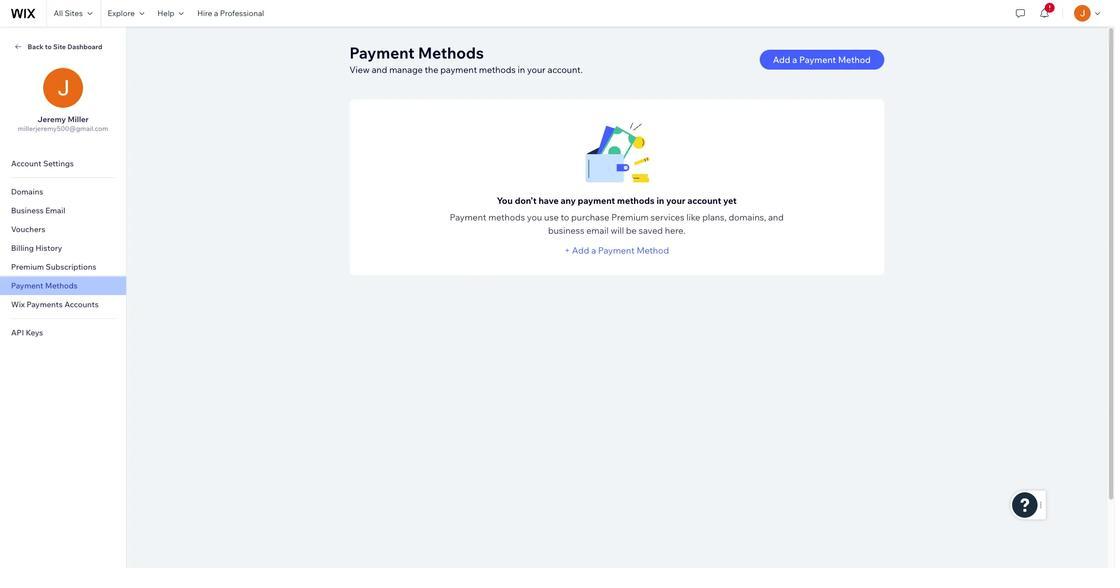 Task type: locate. For each thing, give the bounding box(es) containing it.
add
[[773, 54, 790, 65], [572, 245, 589, 256]]

payment methods
[[11, 281, 78, 291]]

2 horizontal spatial a
[[792, 54, 797, 65]]

0 vertical spatial a
[[214, 8, 218, 18]]

back
[[28, 42, 43, 51]]

jeremy
[[37, 115, 66, 125]]

0 horizontal spatial to
[[45, 42, 52, 51]]

services
[[651, 212, 684, 223]]

0 vertical spatial payment
[[440, 64, 477, 75]]

to inside 'sidebar' element
[[45, 42, 52, 51]]

yet
[[723, 195, 737, 206]]

your up the 'services'
[[666, 195, 685, 206]]

1 horizontal spatial a
[[591, 245, 596, 256]]

0 horizontal spatial your
[[527, 64, 546, 75]]

hire a professional
[[197, 8, 264, 18]]

2 vertical spatial methods
[[488, 212, 525, 223]]

1 vertical spatial and
[[768, 212, 784, 223]]

payment methods you use to purchase premium services like plans, domains, and business email will be saved here.
[[450, 212, 784, 236]]

1 vertical spatial premium
[[11, 262, 44, 272]]

1 vertical spatial a
[[792, 54, 797, 65]]

0 vertical spatial methods
[[479, 64, 516, 75]]

0 vertical spatial method
[[838, 54, 871, 65]]

api
[[11, 328, 24, 338]]

payment inside the payment methods view and manage the payment methods in your account.
[[440, 64, 477, 75]]

premium
[[611, 212, 649, 223], [11, 262, 44, 272]]

business
[[11, 206, 44, 216]]

payment
[[440, 64, 477, 75], [578, 195, 615, 206]]

and right domains,
[[768, 212, 784, 223]]

plans,
[[702, 212, 727, 223]]

methods
[[418, 43, 484, 63], [45, 281, 78, 291]]

back to site dashboard
[[28, 42, 102, 51]]

in up the 'services'
[[657, 195, 664, 206]]

0 vertical spatial premium
[[611, 212, 649, 223]]

payment inside 'sidebar' element
[[11, 281, 43, 291]]

in inside the payment methods view and manage the payment methods in your account.
[[518, 64, 525, 75]]

0 horizontal spatial and
[[372, 64, 387, 75]]

your left account.
[[527, 64, 546, 75]]

method
[[838, 54, 871, 65], [637, 245, 669, 256]]

domains,
[[729, 212, 766, 223]]

1 horizontal spatial to
[[561, 212, 569, 223]]

premium subscriptions link
[[0, 258, 126, 277]]

0 horizontal spatial a
[[214, 8, 218, 18]]

in left account.
[[518, 64, 525, 75]]

view
[[349, 64, 370, 75]]

to inside payment methods you use to purchase premium services like plans, domains, and business email will be saved here.
[[561, 212, 569, 223]]

vouchers link
[[0, 220, 126, 239]]

0 vertical spatial in
[[518, 64, 525, 75]]

0 vertical spatial methods
[[418, 43, 484, 63]]

a for payment
[[792, 54, 797, 65]]

account
[[11, 159, 41, 169]]

1 horizontal spatial and
[[768, 212, 784, 223]]

1 horizontal spatial your
[[666, 195, 685, 206]]

0 horizontal spatial in
[[518, 64, 525, 75]]

domains link
[[0, 183, 126, 201]]

0 horizontal spatial premium
[[11, 262, 44, 272]]

to up business
[[561, 212, 569, 223]]

payment right the
[[440, 64, 477, 75]]

0 horizontal spatial methods
[[45, 281, 78, 291]]

payment up purchase
[[578, 195, 615, 206]]

and
[[372, 64, 387, 75], [768, 212, 784, 223]]

methods inside 'sidebar' element
[[45, 281, 78, 291]]

1 vertical spatial method
[[637, 245, 669, 256]]

premium up be
[[611, 212, 649, 223]]

1 vertical spatial your
[[666, 195, 685, 206]]

0 vertical spatial to
[[45, 42, 52, 51]]

+ add a payment method
[[564, 245, 669, 256]]

your
[[527, 64, 546, 75], [666, 195, 685, 206]]

to left site
[[45, 42, 52, 51]]

premium inside payment methods you use to purchase premium services like plans, domains, and business email will be saved here.
[[611, 212, 649, 223]]

account settings link
[[0, 154, 126, 173]]

billing
[[11, 243, 34, 253]]

a
[[214, 8, 218, 18], [792, 54, 797, 65], [591, 245, 596, 256]]

1 vertical spatial payment
[[578, 195, 615, 206]]

methods
[[479, 64, 516, 75], [617, 195, 655, 206], [488, 212, 525, 223]]

hire a professional link
[[191, 0, 271, 27]]

0 vertical spatial and
[[372, 64, 387, 75]]

payment inside the payment methods view and manage the payment methods in your account.
[[349, 43, 415, 63]]

payment
[[349, 43, 415, 63], [799, 54, 836, 65], [450, 212, 486, 223], [598, 245, 635, 256], [11, 281, 43, 291]]

email
[[586, 225, 609, 236]]

payment for payment methods you use to purchase premium services like plans, domains, and business email will be saved here.
[[450, 212, 486, 223]]

methods for payment methods
[[45, 281, 78, 291]]

payment inside payment methods you use to purchase premium services like plans, domains, and business email will be saved here.
[[450, 212, 486, 223]]

vouchers
[[11, 225, 45, 235]]

1 vertical spatial methods
[[45, 281, 78, 291]]

methods up the
[[418, 43, 484, 63]]

in
[[518, 64, 525, 75], [657, 195, 664, 206]]

1 horizontal spatial in
[[657, 195, 664, 206]]

premium down billing
[[11, 262, 44, 272]]

0 vertical spatial add
[[773, 54, 790, 65]]

the
[[425, 64, 438, 75]]

+ add a payment method button
[[564, 244, 669, 257]]

email
[[45, 206, 65, 216]]

history
[[36, 243, 62, 253]]

1 vertical spatial to
[[561, 212, 569, 223]]

methods down premium subscriptions link
[[45, 281, 78, 291]]

methods inside the payment methods view and manage the payment methods in your account.
[[479, 64, 516, 75]]

sidebar element
[[0, 27, 127, 569]]

0 horizontal spatial payment
[[440, 64, 477, 75]]

millerjeremy500@gmail.com
[[18, 125, 108, 133]]

domains
[[11, 187, 43, 197]]

methods inside the payment methods view and manage the payment methods in your account.
[[418, 43, 484, 63]]

1 vertical spatial methods
[[617, 195, 655, 206]]

to
[[45, 42, 52, 51], [561, 212, 569, 223]]

1 horizontal spatial premium
[[611, 212, 649, 223]]

0 horizontal spatial method
[[637, 245, 669, 256]]

payment methods view and manage the payment methods in your account.
[[349, 43, 583, 75]]

1 horizontal spatial methods
[[418, 43, 484, 63]]

and right view
[[372, 64, 387, 75]]

1 vertical spatial in
[[657, 195, 664, 206]]

professional
[[220, 8, 264, 18]]

1 horizontal spatial payment
[[578, 195, 615, 206]]

payments
[[27, 300, 63, 310]]

0 vertical spatial your
[[527, 64, 546, 75]]

dashboard
[[67, 42, 102, 51]]

account settings
[[11, 159, 74, 169]]

help
[[157, 8, 175, 18]]

0 horizontal spatial add
[[572, 245, 589, 256]]



Task type: vqa. For each thing, say whether or not it's contained in the screenshot.
Video
no



Task type: describe. For each thing, give the bounding box(es) containing it.
premium inside 'sidebar' element
[[11, 262, 44, 272]]

account
[[687, 195, 721, 206]]

hire
[[197, 8, 212, 18]]

1 horizontal spatial add
[[773, 54, 790, 65]]

help button
[[151, 0, 191, 27]]

subscriptions
[[46, 262, 96, 272]]

and inside the payment methods view and manage the payment methods in your account.
[[372, 64, 387, 75]]

will
[[611, 225, 624, 236]]

all sites
[[54, 8, 83, 18]]

api keys link
[[0, 324, 126, 343]]

wix payments accounts
[[11, 300, 99, 310]]

wix payments accounts link
[[0, 295, 126, 314]]

saved
[[639, 225, 663, 236]]

explore
[[108, 8, 135, 18]]

your inside the payment methods view and manage the payment methods in your account.
[[527, 64, 546, 75]]

you don't have any payment methods in your account yet
[[497, 195, 737, 206]]

miller
[[68, 115, 89, 125]]

like
[[686, 212, 700, 223]]

be
[[626, 225, 637, 236]]

jeremy miller millerjeremy500@gmail.com
[[18, 115, 108, 133]]

business email
[[11, 206, 65, 216]]

have
[[539, 195, 559, 206]]

payment for payment methods view and manage the payment methods in your account.
[[349, 43, 415, 63]]

add a payment method button
[[760, 50, 884, 70]]

manage
[[389, 64, 423, 75]]

account.
[[548, 64, 583, 75]]

1 vertical spatial add
[[572, 245, 589, 256]]

any
[[561, 195, 576, 206]]

api keys
[[11, 328, 43, 338]]

2 vertical spatial a
[[591, 245, 596, 256]]

add a payment method
[[773, 54, 871, 65]]

don't
[[515, 195, 537, 206]]

site
[[53, 42, 66, 51]]

payment for payment methods
[[11, 281, 43, 291]]

methods inside payment methods you use to purchase premium services like plans, domains, and business email will be saved here.
[[488, 212, 525, 223]]

a for professional
[[214, 8, 218, 18]]

here.
[[665, 225, 685, 236]]

+
[[564, 245, 570, 256]]

you
[[497, 195, 513, 206]]

accounts
[[64, 300, 99, 310]]

sites
[[65, 8, 83, 18]]

keys
[[26, 328, 43, 338]]

business email link
[[0, 201, 126, 220]]

premium subscriptions
[[11, 262, 96, 272]]

you
[[527, 212, 542, 223]]

billing history link
[[0, 239, 126, 258]]

payment methods link
[[0, 277, 126, 295]]

1 horizontal spatial method
[[838, 54, 871, 65]]

billing history
[[11, 243, 62, 253]]

back to site dashboard link
[[13, 42, 113, 51]]

and inside payment methods you use to purchase premium services like plans, domains, and business email will be saved here.
[[768, 212, 784, 223]]

use
[[544, 212, 559, 223]]

methods for payment methods view and manage the payment methods in your account.
[[418, 43, 484, 63]]

business
[[548, 225, 584, 236]]

wix
[[11, 300, 25, 310]]

purchase
[[571, 212, 609, 223]]

all
[[54, 8, 63, 18]]

settings
[[43, 159, 74, 169]]



